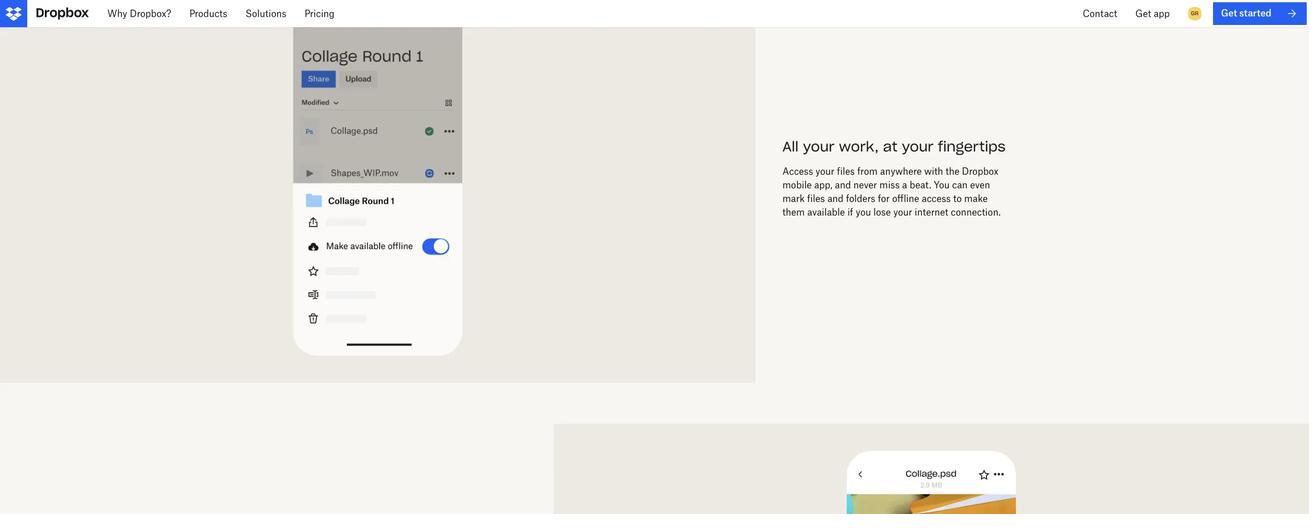 Task type: locate. For each thing, give the bounding box(es) containing it.
you
[[856, 207, 871, 218]]

make
[[964, 193, 988, 204]]

1 vertical spatial and
[[828, 193, 844, 204]]

for
[[878, 193, 890, 204]]

get for get app
[[1136, 8, 1151, 19]]

dropbox?
[[130, 8, 171, 19]]

0 horizontal spatial get
[[1136, 8, 1151, 19]]

all
[[783, 138, 799, 156]]

1 horizontal spatial files
[[837, 166, 855, 177]]

connection.
[[951, 207, 1001, 218]]

gr button
[[1186, 5, 1204, 23]]

0 horizontal spatial files
[[807, 193, 825, 204]]

1 vertical spatial files
[[807, 193, 825, 204]]

if
[[848, 207, 853, 218]]

mark
[[783, 193, 805, 204]]

get app button
[[1126, 0, 1179, 27]]

offline
[[892, 193, 919, 204]]

the
[[946, 166, 960, 177]]

all your work, at your fingertips
[[783, 138, 1006, 156]]

a
[[902, 179, 907, 191]]

files
[[837, 166, 855, 177], [807, 193, 825, 204]]

access your files from anywhere with the dropbox mobile app, and never miss a beat. you can even mark files and folders for offline access to make them available if you lose your internet connection.
[[783, 166, 1001, 218]]

available
[[807, 207, 845, 218]]

contact
[[1083, 8, 1117, 19]]

to
[[953, 193, 962, 204]]

get started
[[1221, 8, 1272, 19]]

them
[[783, 207, 805, 218]]

internet
[[915, 207, 949, 218]]

your
[[803, 138, 835, 156], [902, 138, 934, 156], [816, 166, 835, 177], [893, 207, 912, 218]]

get inside popup button
[[1136, 8, 1151, 19]]

0 vertical spatial files
[[837, 166, 855, 177]]

files left the from
[[837, 166, 855, 177]]

get left started
[[1221, 8, 1237, 19]]

and right app, at right top
[[835, 179, 851, 191]]

and up available
[[828, 193, 844, 204]]

get
[[1221, 8, 1237, 19], [1136, 8, 1151, 19]]

started
[[1240, 8, 1272, 19]]

1 horizontal spatial get
[[1221, 8, 1237, 19]]

files down app, at right top
[[807, 193, 825, 204]]

why
[[107, 8, 127, 19]]

beat.
[[910, 179, 931, 191]]

with
[[924, 166, 943, 177]]

access
[[783, 166, 813, 177]]

why dropbox?
[[107, 8, 171, 19]]

from
[[857, 166, 878, 177]]

gr
[[1191, 10, 1199, 17]]

solutions button
[[236, 0, 295, 27]]

miss
[[880, 179, 900, 191]]

products button
[[180, 0, 236, 27]]

you
[[934, 179, 950, 191]]

and
[[835, 179, 851, 191], [828, 193, 844, 204]]

get left the app
[[1136, 8, 1151, 19]]



Task type: vqa. For each thing, say whether or not it's contained in the screenshot.
Any folder button
no



Task type: describe. For each thing, give the bounding box(es) containing it.
an abstract collage image file with comments from the creator and contributor listed below the image image
[[581, 452, 1282, 515]]

products
[[189, 8, 227, 19]]

can
[[952, 179, 968, 191]]

never
[[854, 179, 877, 191]]

access
[[922, 193, 951, 204]]

contact button
[[1074, 0, 1126, 27]]

pricing link
[[295, 0, 344, 27]]

even
[[970, 179, 990, 191]]

0 vertical spatial and
[[835, 179, 851, 191]]

app
[[1154, 8, 1170, 19]]

pricing
[[305, 8, 335, 19]]

app,
[[814, 179, 833, 191]]

your up app, at right top
[[816, 166, 835, 177]]

at
[[883, 138, 898, 156]]

why dropbox? button
[[98, 0, 180, 27]]

get for get started
[[1221, 8, 1237, 19]]

anywhere
[[880, 166, 922, 177]]

your down offline
[[893, 207, 912, 218]]

a user selecting the "make available offline" toggle for a folder in dropbox image
[[27, 2, 728, 356]]

lose
[[874, 207, 891, 218]]

folders
[[846, 193, 875, 204]]

your right all
[[803, 138, 835, 156]]

solutions
[[246, 8, 286, 19]]

your right at at top
[[902, 138, 934, 156]]

get started link
[[1213, 2, 1307, 25]]

dropbox
[[962, 166, 999, 177]]

work,
[[839, 138, 879, 156]]

get app
[[1136, 8, 1170, 19]]

mobile
[[783, 179, 812, 191]]

fingertips
[[938, 138, 1006, 156]]



